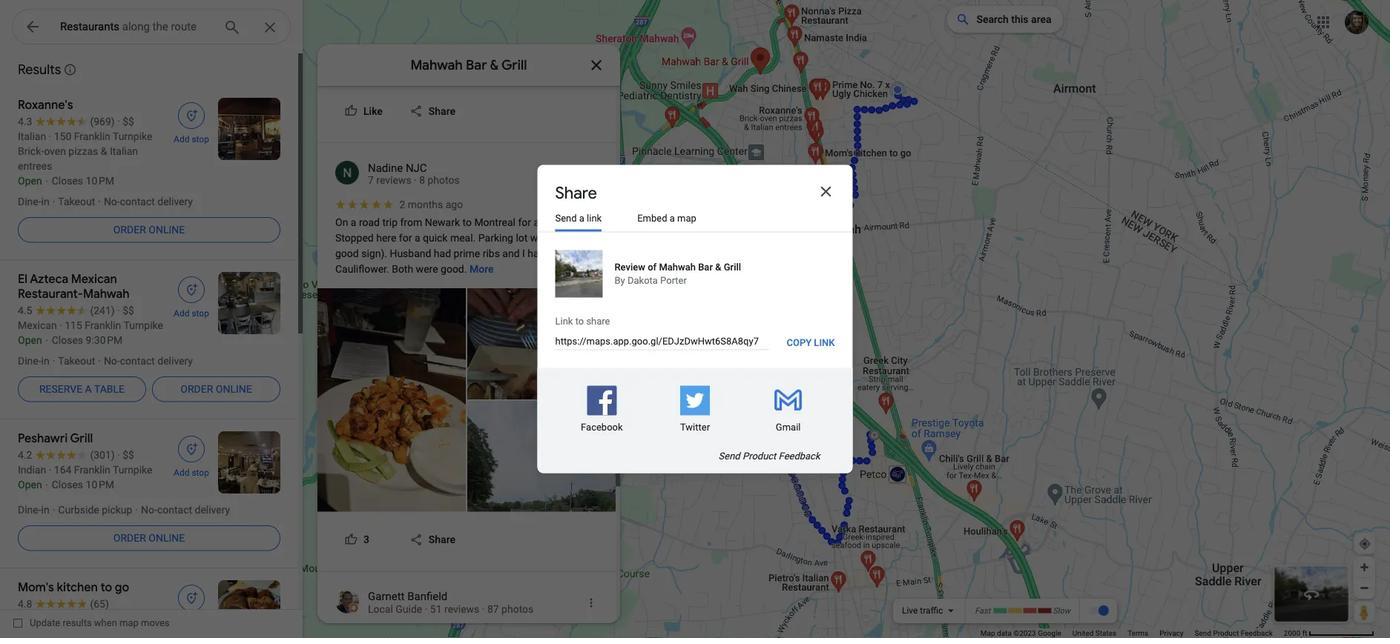 Task type: describe. For each thing, give the bounding box(es) containing it.
7
[[368, 174, 374, 187]]

· for banfield
[[425, 603, 428, 616]]

1 stop from the top
[[192, 134, 209, 145]]

copy link
[[787, 337, 835, 349]]

show your location image
[[1358, 538, 1371, 551]]

to inside on a road trip from newark to montreal for a funeral. stopped here for a quick meal. parking lot was full ( a good sign). husband had prime ribs and i had buffalo cauliflower. both were good.
[[462, 217, 472, 229]]

link to share
[[555, 316, 610, 327]]

states
[[1095, 629, 1116, 638]]

1 add stop button from the top
[[165, 98, 218, 145]]

twitter
[[680, 422, 710, 433]]

a up "was"
[[534, 217, 539, 229]]

0 vertical spatial online
[[149, 224, 185, 236]]

meal.
[[450, 232, 476, 244]]

feedback for rightmost send product feedback button
[[1241, 629, 1273, 638]]

photos inside nadine njc 7 reviews · 8 photos
[[428, 174, 460, 187]]

map
[[980, 629, 995, 638]]

send product feedback for topmost send product feedback button
[[718, 451, 820, 462]]

3 add from the top
[[174, 468, 189, 478]]

full
[[552, 232, 566, 244]]

0 vertical spatial send product feedback button
[[718, 451, 820, 462]]

review of mahwah bar & grill by dakota porter
[[615, 262, 741, 286]]

8
[[419, 174, 425, 187]]

embed a map
[[637, 213, 696, 224]]

funeral.
[[542, 217, 577, 229]]

0 vertical spatial order online
[[113, 224, 185, 236]]

0 horizontal spatial for
[[399, 232, 412, 244]]

newark
[[425, 217, 460, 229]]

copy
[[787, 337, 812, 349]]

2 vertical spatial order online
[[113, 532, 185, 545]]

send inside button
[[555, 213, 577, 224]]

3 stop from the top
[[192, 468, 209, 478]]

1 vertical spatial order online link
[[152, 372, 280, 407]]

send a link button
[[555, 207, 602, 232]]

mahwah inside review of mahwah bar & grill by dakota porter
[[659, 262, 696, 273]]

mahwah bar & grill
[[411, 57, 527, 74]]

montreal
[[474, 217, 515, 229]]

cauliflower.
[[335, 263, 389, 276]]

garnett
[[368, 590, 405, 603]]

Update results when map moves checkbox
[[13, 614, 170, 633]]

i
[[522, 248, 525, 260]]

a down from
[[415, 232, 420, 244]]

reserve
[[39, 383, 82, 396]]

twitter button
[[648, 368, 742, 451]]

google maps element
[[0, 0, 1390, 639]]

a right 'on'
[[351, 217, 356, 229]]

mahwah bar & grill main content
[[317, 0, 620, 639]]

good
[[335, 248, 359, 260]]

a inside 'feed'
[[85, 383, 92, 396]]

reviews inside garnett banfield local guide · 51 reviews · 87 photos
[[444, 603, 479, 616]]

united states
[[1072, 629, 1116, 638]]

both
[[392, 263, 413, 276]]

from
[[400, 217, 422, 229]]

1 vertical spatial order online
[[180, 383, 252, 396]]

2 vertical spatial online
[[149, 532, 185, 545]]

garnett banfield local guide · 51 reviews · 87 photos
[[368, 590, 534, 616]]

nadine
[[368, 161, 403, 174]]

share button for 3
[[400, 527, 467, 554]]

1 horizontal spatial send product feedback button
[[1195, 629, 1273, 639]]

2000 ft
[[1284, 629, 1307, 638]]

zoom in image
[[1359, 562, 1370, 573]]

link
[[555, 316, 573, 327]]

5 stars image
[[335, 200, 395, 210]]

on a road trip from newark to montreal for a funeral. stopped here for a quick meal. parking lot was full ( a good sign). husband had prime ribs and i had buffalo cauliflower. both were good.
[[335, 217, 583, 276]]

product for rightmost send product feedback button
[[1213, 629, 1239, 638]]

results
[[63, 618, 92, 629]]

zoom out image
[[1359, 583, 1370, 594]]

show street view coverage image
[[1354, 602, 1375, 624]]

& inside review of mahwah bar & grill by dakota porter
[[715, 262, 721, 273]]

order online link for 3rd add stop button
[[18, 521, 280, 556]]

a inside "button"
[[670, 213, 675, 224]]

privacy button
[[1160, 629, 1183, 639]]

slow
[[1053, 607, 1070, 616]]

add stop image for 3rd add stop button
[[185, 443, 198, 456]]

like
[[363, 105, 383, 117]]

2 horizontal spatial ·
[[482, 603, 485, 616]]

to inside share dialog
[[575, 316, 584, 327]]

2 add from the top
[[174, 309, 189, 319]]

2 stop from the top
[[192, 309, 209, 319]]

results for restaurants feed
[[0, 52, 303, 639]]

data
[[997, 629, 1012, 638]]

87
[[487, 603, 499, 616]]

©2023
[[1013, 629, 1036, 638]]

local
[[368, 603, 393, 616]]

and
[[502, 248, 520, 260]]

porter
[[660, 275, 687, 286]]

reserve a table link
[[18, 372, 146, 407]]

share
[[586, 316, 610, 327]]

here
[[376, 232, 396, 244]]

2 had from the left
[[528, 248, 545, 260]]

husband
[[390, 248, 431, 260]]

1 add stop from the top
[[174, 134, 209, 145]]

gmail button
[[742, 368, 835, 451]]

grill inside review of mahwah bar & grill by dakota porter
[[724, 262, 741, 273]]

 Show traffic  checkbox
[[1088, 605, 1109, 617]]

2 add stop button from the top
[[165, 272, 218, 320]]

share inside dialog
[[555, 183, 597, 204]]

good.
[[441, 263, 467, 276]]

facebook button
[[555, 368, 648, 451]]

share dialog
[[537, 165, 853, 474]]

51
[[430, 603, 442, 616]]

trip
[[382, 217, 398, 229]]

2 vertical spatial send
[[1195, 629, 1211, 638]]

quick
[[423, 232, 448, 244]]

embed
[[637, 213, 667, 224]]

terms button
[[1128, 629, 1148, 639]]

results
[[18, 61, 61, 78]]

guide
[[396, 603, 422, 616]]

like button
[[335, 98, 394, 125]]

3 add stop from the top
[[174, 468, 209, 478]]

1 add from the top
[[174, 134, 189, 145]]

united states button
[[1072, 629, 1116, 639]]

2 months ago
[[399, 199, 463, 211]]



Task type: locate. For each thing, give the bounding box(es) containing it.
0 vertical spatial order online link
[[18, 212, 280, 248]]

1 vertical spatial link
[[814, 337, 835, 349]]

0 vertical spatial add stop button
[[165, 98, 218, 145]]

1 vertical spatial feedback
[[1241, 629, 1273, 638]]

when
[[94, 618, 117, 629]]

embed a map button
[[637, 207, 696, 232]]

table
[[94, 383, 125, 396]]

order
[[113, 224, 146, 236], [180, 383, 213, 396], [113, 532, 146, 545]]

were
[[416, 263, 438, 276]]

stopped
[[335, 232, 374, 244]]

2 add stop image from the top
[[185, 443, 198, 456]]

product inside share dialog
[[742, 451, 776, 462]]

0 horizontal spatial photos
[[428, 174, 460, 187]]

0 horizontal spatial grill
[[501, 57, 527, 74]]

nadine njc 7 reviews · 8 photos
[[368, 161, 460, 187]]

& inside mahwah bar & grill main content
[[490, 57, 499, 74]]

add
[[174, 134, 189, 145], [174, 309, 189, 319], [174, 468, 189, 478]]

share up banfield
[[429, 534, 455, 546]]

0 horizontal spatial reviews
[[376, 174, 411, 187]]

product inside button
[[1213, 629, 1239, 638]]

prime
[[454, 248, 480, 260]]

· for njc
[[414, 174, 417, 187]]


[[24, 16, 42, 37]]

order for first add stop button from the top of the results for restaurants 'feed'
[[113, 224, 146, 236]]

a
[[579, 213, 584, 224], [670, 213, 675, 224], [351, 217, 356, 229], [534, 217, 539, 229], [415, 232, 420, 244], [575, 232, 580, 244], [85, 383, 92, 396]]

map inside option
[[119, 618, 139, 629]]

None text field
[[555, 336, 769, 350]]

njc
[[406, 161, 427, 174]]

3
[[363, 534, 369, 546]]

2 horizontal spatial send
[[1195, 629, 1211, 638]]

this
[[1011, 13, 1028, 26]]

to up meal.
[[462, 217, 472, 229]]

tab list containing send a link
[[537, 207, 853, 233]]

footer containing map data ©2023 google
[[980, 629, 1284, 639]]

reviews inside nadine njc 7 reviews · 8 photos
[[376, 174, 411, 187]]

send product feedback button down gmail
[[718, 451, 820, 462]]

share up send a link
[[555, 183, 597, 204]]

sign).
[[361, 248, 387, 260]]

1 had from the left
[[434, 248, 451, 260]]

terms
[[1128, 629, 1148, 638]]

add stop image for second add stop button from the bottom of the results for restaurants 'feed'
[[185, 283, 198, 297]]

link right copy
[[814, 337, 835, 349]]

mahwah inside main content
[[411, 57, 463, 74]]

none text field inside share dialog
[[555, 336, 769, 350]]

parking
[[478, 232, 513, 244]]

photos right 87 on the bottom left of the page
[[501, 603, 534, 616]]

photo of nadine njc image
[[335, 161, 359, 185]]

1 horizontal spatial send product feedback
[[1195, 629, 1273, 638]]

stop
[[192, 134, 209, 145], [192, 309, 209, 319], [192, 468, 209, 478]]

send product feedback inside "footer"
[[1195, 629, 1273, 638]]

1 horizontal spatial product
[[1213, 629, 1239, 638]]

share for like
[[429, 105, 455, 117]]

map data ©2023 google
[[980, 629, 1061, 638]]

search this area button
[[947, 6, 1063, 33]]

2 vertical spatial add
[[174, 468, 189, 478]]

2 vertical spatial add stop image
[[185, 592, 198, 605]]

send a link
[[555, 213, 602, 224]]

photos inside garnett banfield local guide · 51 reviews · 87 photos
[[501, 603, 534, 616]]

0 horizontal spatial bar
[[466, 57, 487, 74]]

·
[[414, 174, 417, 187], [425, 603, 428, 616], [482, 603, 485, 616]]

1 vertical spatial add
[[174, 309, 189, 319]]

0 vertical spatial mahwah
[[411, 57, 463, 74]]

0 vertical spatial stop
[[192, 134, 209, 145]]

by
[[615, 275, 625, 286]]

bar
[[466, 57, 487, 74], [698, 262, 713, 273]]

0 horizontal spatial mahwah
[[411, 57, 463, 74]]

 search field
[[12, 9, 291, 47]]

reviews right 7
[[376, 174, 411, 187]]

area
[[1031, 13, 1051, 26]]

0 vertical spatial send
[[555, 213, 577, 224]]

1 vertical spatial bar
[[698, 262, 713, 273]]

street view image
[[1302, 586, 1320, 604]]

1 vertical spatial reviews
[[444, 603, 479, 616]]

send product feedback for rightmost send product feedback button
[[1195, 629, 1273, 638]]

add stop
[[174, 134, 209, 145], [174, 309, 209, 319], [174, 468, 209, 478]]

0 vertical spatial reviews
[[376, 174, 411, 187]]

footer inside 'google maps' element
[[980, 629, 1284, 639]]

product right the privacy button
[[1213, 629, 1239, 638]]

1 vertical spatial photos
[[501, 603, 534, 616]]

feedback inside share dialog
[[779, 451, 820, 462]]

gmail
[[776, 422, 801, 433]]

feedback inside button
[[1241, 629, 1273, 638]]

product
[[742, 451, 776, 462], [1213, 629, 1239, 638]]

share button down "mahwah bar & grill"
[[400, 98, 467, 125]]

0 vertical spatial add
[[174, 134, 189, 145]]

1 horizontal spatial grill
[[724, 262, 741, 273]]

moves
[[141, 618, 170, 629]]

0 horizontal spatial send product feedback button
[[718, 451, 820, 462]]

a inside button
[[579, 213, 584, 224]]

feedback down gmail
[[779, 451, 820, 462]]

1 horizontal spatial photos
[[501, 603, 534, 616]]

0 vertical spatial photos
[[428, 174, 460, 187]]

1 horizontal spatial mahwah
[[659, 262, 696, 273]]

search
[[976, 13, 1009, 26]]

0 horizontal spatial &
[[490, 57, 499, 74]]

1 horizontal spatial to
[[575, 316, 584, 327]]

1 share button from the top
[[400, 98, 467, 125]]

map inside "button"
[[677, 213, 696, 224]]

share button for like
[[400, 98, 467, 125]]

1 vertical spatial share
[[555, 183, 597, 204]]

share button
[[400, 98, 467, 125], [400, 527, 467, 554]]

send product feedback button
[[718, 451, 820, 462], [1195, 629, 1273, 639]]

0 vertical spatial share button
[[400, 98, 467, 125]]

had right i
[[528, 248, 545, 260]]

product for topmost send product feedback button
[[742, 451, 776, 462]]

(
[[569, 232, 572, 244]]

reviews right 51
[[444, 603, 479, 616]]

update
[[30, 618, 60, 629]]

bar inside review of mahwah bar & grill by dakota porter
[[698, 262, 713, 273]]

0 vertical spatial add stop image
[[185, 283, 198, 297]]

ago
[[446, 199, 463, 211]]

to right link
[[575, 316, 584, 327]]

1 vertical spatial online
[[216, 383, 252, 396]]

update results when map moves
[[30, 618, 170, 629]]

send product feedback left the 2000
[[1195, 629, 1273, 638]]

1 vertical spatial send product feedback button
[[1195, 629, 1273, 639]]

footer
[[980, 629, 1284, 639]]

grill inside main content
[[501, 57, 527, 74]]

was
[[530, 232, 549, 244]]

map
[[677, 213, 696, 224], [119, 618, 139, 629]]

1 horizontal spatial ·
[[425, 603, 428, 616]]

for up husband
[[399, 232, 412, 244]]

1 vertical spatial share button
[[400, 527, 467, 554]]

1 horizontal spatial feedback
[[1241, 629, 1273, 638]]

1 vertical spatial for
[[399, 232, 412, 244]]

send product feedback button left the 2000
[[1195, 629, 1273, 639]]

united
[[1072, 629, 1094, 638]]

on
[[335, 217, 348, 229]]

1 horizontal spatial &
[[715, 262, 721, 273]]

0 vertical spatial map
[[677, 213, 696, 224]]

a right embed
[[670, 213, 675, 224]]

2 vertical spatial stop
[[192, 468, 209, 478]]

1 horizontal spatial for
[[518, 217, 531, 229]]

share button up banfield
[[400, 527, 467, 554]]

1 vertical spatial stop
[[192, 309, 209, 319]]

0 vertical spatial share
[[429, 105, 455, 117]]

had
[[434, 248, 451, 260], [528, 248, 545, 260]]

order for 3rd add stop button
[[113, 532, 146, 545]]

2 share button from the top
[[400, 527, 467, 554]]

0 vertical spatial feedback
[[779, 451, 820, 462]]

0 horizontal spatial send
[[555, 213, 577, 224]]

1 vertical spatial send
[[718, 451, 740, 462]]

feedback for topmost send product feedback button
[[779, 451, 820, 462]]

0 vertical spatial to
[[462, 217, 472, 229]]

1 vertical spatial product
[[1213, 629, 1239, 638]]

0 vertical spatial add stop
[[174, 134, 209, 145]]

 button
[[12, 9, 53, 47]]

google
[[1038, 629, 1061, 638]]

a right the funeral.
[[579, 213, 584, 224]]

2 vertical spatial add stop
[[174, 468, 209, 478]]

buffalo
[[547, 248, 580, 260]]

· left 51
[[425, 603, 428, 616]]

1 vertical spatial add stop button
[[165, 272, 218, 320]]

1 horizontal spatial link
[[814, 337, 835, 349]]

2 vertical spatial add stop button
[[165, 432, 218, 479]]

1 horizontal spatial had
[[528, 248, 545, 260]]

link right the funeral.
[[587, 213, 602, 224]]

1 vertical spatial send product feedback
[[1195, 629, 1273, 638]]

1 horizontal spatial reviews
[[444, 603, 479, 616]]

0 vertical spatial &
[[490, 57, 499, 74]]

2 vertical spatial order online link
[[18, 521, 280, 556]]

order online link for first add stop button from the top of the results for restaurants 'feed'
[[18, 212, 280, 248]]

0 horizontal spatial feedback
[[779, 451, 820, 462]]

0 vertical spatial send product feedback
[[718, 451, 820, 462]]

0 horizontal spatial to
[[462, 217, 472, 229]]

lot
[[516, 232, 528, 244]]

0 horizontal spatial had
[[434, 248, 451, 260]]

1 vertical spatial &
[[715, 262, 721, 273]]

photo of garnett banfield image
[[335, 590, 359, 614]]

copy link button
[[787, 336, 835, 350]]

1 vertical spatial to
[[575, 316, 584, 327]]

review
[[615, 262, 645, 273]]

0 vertical spatial product
[[742, 451, 776, 462]]

ribs
[[483, 248, 500, 260]]

1 add stop image from the top
[[185, 283, 198, 297]]

learn more about legal disclosure regarding public reviews on google maps image
[[63, 63, 77, 76]]

3 button
[[335, 527, 394, 554]]

0 horizontal spatial send product feedback
[[718, 451, 820, 462]]

0 horizontal spatial product
[[742, 451, 776, 462]]

1 vertical spatial map
[[119, 618, 139, 629]]

2000
[[1284, 629, 1300, 638]]

· left 8
[[414, 174, 417, 187]]

order online
[[113, 224, 185, 236], [180, 383, 252, 396], [113, 532, 185, 545]]

share down "mahwah bar & grill"
[[429, 105, 455, 117]]

photos right 8
[[428, 174, 460, 187]]

2000 ft button
[[1284, 629, 1374, 638]]

3 add stop image from the top
[[185, 592, 198, 605]]

add stop image
[[185, 109, 198, 122]]

share
[[429, 105, 455, 117], [555, 183, 597, 204], [429, 534, 455, 546]]

search this area
[[976, 13, 1051, 26]]

fast
[[975, 607, 990, 616]]

0 vertical spatial order
[[113, 224, 146, 236]]

· inside nadine njc 7 reviews · 8 photos
[[414, 174, 417, 187]]

ft
[[1302, 629, 1307, 638]]

3 add stop button from the top
[[165, 432, 218, 479]]

for up lot
[[518, 217, 531, 229]]

add stop button
[[165, 98, 218, 145], [165, 272, 218, 320], [165, 432, 218, 479]]

share for 3
[[429, 534, 455, 546]]

1 horizontal spatial bar
[[698, 262, 713, 273]]

of
[[648, 262, 657, 273]]

0 vertical spatial bar
[[466, 57, 487, 74]]

1 vertical spatial add stop image
[[185, 443, 198, 456]]

map right when
[[119, 618, 139, 629]]

1 vertical spatial grill
[[724, 262, 741, 273]]

tab list
[[537, 207, 853, 233]]

privacy
[[1160, 629, 1183, 638]]

a left table
[[85, 383, 92, 396]]

1 vertical spatial mahwah
[[659, 262, 696, 273]]

2 vertical spatial share
[[429, 534, 455, 546]]

1 horizontal spatial send
[[718, 451, 740, 462]]

tab list inside 'google maps' element
[[537, 207, 853, 233]]

product down gmail
[[742, 451, 776, 462]]

send product feedback
[[718, 451, 820, 462], [1195, 629, 1273, 638]]

reserve a table
[[39, 383, 125, 396]]

· left 87 on the bottom left of the page
[[482, 603, 485, 616]]

1 vertical spatial order
[[180, 383, 213, 396]]

0 vertical spatial grill
[[501, 57, 527, 74]]

0 horizontal spatial link
[[587, 213, 602, 224]]

1 horizontal spatial map
[[677, 213, 696, 224]]

add stop image
[[185, 283, 198, 297], [185, 443, 198, 456], [185, 592, 198, 605]]

facebook
[[581, 422, 623, 433]]

2 add stop from the top
[[174, 309, 209, 319]]

map right embed
[[677, 213, 696, 224]]

2 vertical spatial order
[[113, 532, 146, 545]]

0 horizontal spatial ·
[[414, 174, 417, 187]]

send product feedback down gmail
[[718, 451, 820, 462]]

0 vertical spatial for
[[518, 217, 531, 229]]

bar inside mahwah bar & grill main content
[[466, 57, 487, 74]]

road
[[359, 217, 380, 229]]

feedback left the 2000
[[1241, 629, 1273, 638]]

had down quick
[[434, 248, 451, 260]]

send product feedback inside share dialog
[[718, 451, 820, 462]]

0 vertical spatial link
[[587, 213, 602, 224]]

1 vertical spatial add stop
[[174, 309, 209, 319]]

a right (
[[575, 232, 580, 244]]

mahwah
[[411, 57, 463, 74], [659, 262, 696, 273]]

dakota
[[627, 275, 658, 286]]

0 horizontal spatial map
[[119, 618, 139, 629]]



Task type: vqa. For each thing, say whether or not it's contained in the screenshot.
Send in BUTTON
yes



